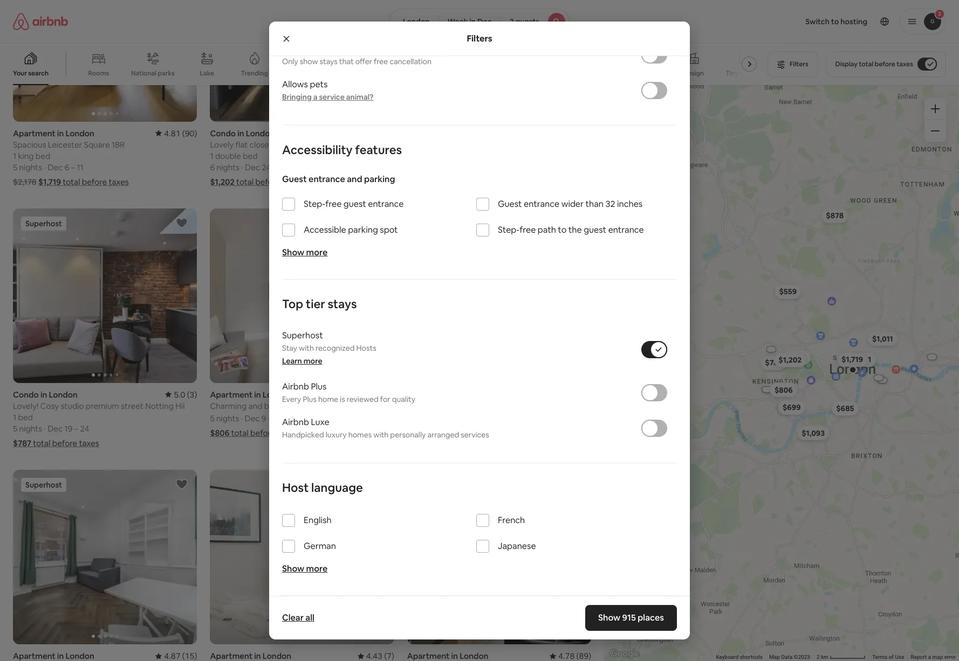 Task type: describe. For each thing, give the bounding box(es) containing it.
0 vertical spatial guest
[[344, 199, 366, 210]]

step-free path to the guest entrance
[[498, 224, 644, 236]]

nights inside "apartment in london spacious leicester square 1br 1 king bed 5 nights · dec 6 – 11 $2,178 $1,719 total before taxes"
[[19, 162, 42, 172]]

data
[[781, 655, 793, 661]]

$1,011
[[872, 334, 893, 344]]

lovely
[[210, 140, 234, 150]]

week in dec
[[448, 17, 492, 26]]

before inside 5 nights · dec 10 – 15 $878 total before taxes
[[447, 439, 472, 449]]

$806 inside button
[[775, 385, 793, 395]]

premium
[[86, 401, 119, 412]]

24 inside condo in london lovely flat close to hyde park 1 double bed 6 nights · dec 24 – 30 $1,202 total before taxes
[[262, 162, 271, 172]]

(3)
[[187, 390, 197, 400]]

show for accessibility features
[[282, 247, 304, 258]]

terms of use link
[[873, 655, 905, 661]]

guest for guest entrance wider than 32 inches
[[498, 199, 522, 210]]

animal?
[[346, 92, 374, 102]]

2 for 2 km
[[817, 655, 820, 661]]

only show stays that offer free cancellation
[[282, 57, 432, 66]]

accessibility
[[282, 142, 353, 158]]

path
[[538, 224, 556, 236]]

stay
[[282, 344, 297, 353]]

home inside airbnb plus every plus home is reviewed for quality
[[318, 395, 338, 405]]

condo in london lovely! cosy studio premium street notting hil 1 bed 5 nights · dec 19 – 24 $787 total before taxes
[[13, 390, 185, 449]]

before inside condo in london lovely flat close to hyde park 1 double bed 6 nights · dec 24 – 30 $1,202 total before taxes
[[255, 177, 280, 187]]

home
[[407, 390, 430, 400]]

$1,311
[[851, 355, 872, 365]]

guests
[[516, 17, 540, 26]]

condo for lovely
[[210, 128, 236, 138]]

trending
[[241, 69, 268, 78]]

report a map error link
[[911, 655, 956, 661]]

11
[[77, 162, 83, 172]]

zoom out image
[[931, 127, 940, 135]]

$1,719 inside button
[[842, 355, 863, 365]]

nights inside condo in london lovely! cosy studio premium street notting hil 1 bed 5 nights · dec 19 – 24 $787 total before taxes
[[19, 424, 42, 434]]

condo for lovely!
[[13, 390, 39, 400]]

dec inside "apartment in london spacious leicester square 1br 1 king bed 5 nights · dec 6 – 11 $2,178 $1,719 total before taxes"
[[48, 162, 63, 172]]

airbnb plus every plus home is reviewed for quality
[[282, 381, 415, 405]]

dec inside button
[[477, 17, 492, 26]]

week
[[448, 17, 468, 26]]

total inside "apartment in london spacious leicester square 1br 1 king bed 5 nights · dec 6 – 11 $2,178 $1,719 total before taxes"
[[63, 177, 80, 187]]

$878 inside 5 nights · dec 10 – 15 $878 total before taxes
[[407, 439, 426, 449]]

park
[[302, 140, 318, 150]]

$787 button
[[760, 355, 787, 371]]

$559 button
[[775, 284, 802, 299]]

bed inside condo in london lovely flat close to hyde park 1 double bed 6 nights · dec 24 – 30 $1,202 total before taxes
[[243, 151, 258, 161]]

is
[[340, 395, 345, 405]]

your
[[13, 69, 27, 78]]

studio inside condo in london lovely! cosy studio premium street notting hil 1 bed 5 nights · dec 19 – 24 $787 total before taxes
[[61, 401, 84, 412]]

filters dialog
[[269, 0, 690, 640]]

1 horizontal spatial free
[[374, 57, 388, 66]]

nights inside condo in london lovely flat close to hyde park 1 double bed 6 nights · dec 24 – 30 $1,202 total before taxes
[[217, 162, 240, 172]]

beautiful
[[264, 401, 297, 412]]

5 nights · dec 10 – 15 $878 total before taxes
[[407, 424, 494, 449]]

step- for step-free guest entrance
[[304, 199, 325, 210]]

$1,093
[[802, 428, 825, 438]]

24 inside condo in london lovely! cosy studio premium street notting hil 1 bed 5 nights · dec 19 – 24 $787 total before taxes
[[80, 424, 89, 434]]

and inside filters dialog
[[347, 174, 362, 185]]

entrance up add to wishlist: apartment in london icon
[[368, 199, 404, 210]]

total inside condo in london lovely! cosy studio premium street notting hil 1 bed 5 nights · dec 19 – 24 $787 total before taxes
[[33, 439, 50, 449]]

spacious
[[13, 140, 46, 150]]

taxes inside condo in london lovely! cosy studio premium street notting hil 1 bed 5 nights · dec 19 – 24 $787 total before taxes
[[79, 439, 99, 449]]

before inside the display total before taxes button
[[875, 60, 895, 69]]

19
[[64, 424, 72, 434]]

4.81 out of 5 average rating,  90 reviews image
[[156, 128, 197, 138]]

london for condo in london lovely! cosy studio premium street notting hil 1 bed 5 nights · dec 19 – 24 $787 total before taxes
[[49, 390, 78, 400]]

tiny homes
[[726, 69, 761, 78]]

show 915 places
[[598, 613, 664, 624]]

quality
[[392, 395, 415, 405]]

spot
[[380, 224, 398, 236]]

london inside button
[[403, 17, 430, 26]]

than
[[586, 199, 604, 210]]

host
[[282, 481, 309, 496]]

week in dec button
[[438, 9, 501, 35]]

bed inside the home in london i bed residential home in north london
[[411, 401, 426, 412]]

to inside filters dialog
[[558, 224, 567, 236]]

stays for tier
[[328, 297, 357, 312]]

add to wishlist: condo in london image
[[176, 217, 188, 230]]

$559
[[779, 287, 797, 297]]

london for apartment in london charming and beautiful studio in prime area 5 nights · dec 9 – 14 $806 total before taxes
[[263, 390, 291, 400]]

in for condo in london lovely flat close to hyde park 1 double bed 6 nights · dec 24 – 30 $1,202 total before taxes
[[238, 128, 244, 138]]

flat
[[235, 140, 248, 150]]

and inside apartment in london charming and beautiful studio in prime area 5 nights · dec 9 – 14 $806 total before taxes
[[248, 401, 262, 412]]

$699 $1,093
[[783, 403, 825, 438]]

superhost stay with recognized hosts learn more
[[282, 330, 376, 366]]

map data ©2023
[[769, 655, 810, 661]]

prime
[[332, 401, 354, 412]]

show 915 places link
[[585, 606, 677, 632]]

square
[[84, 140, 110, 150]]

2 km button
[[814, 654, 869, 662]]

residential
[[427, 401, 466, 412]]

1 vertical spatial guest
[[584, 224, 606, 236]]

show more button for accessibility
[[282, 247, 328, 258]]

$1,131 button
[[781, 350, 811, 365]]

· inside condo in london lovely flat close to hyde park 1 double bed 6 nights · dec 24 – 30 $1,202 total before taxes
[[241, 162, 243, 172]]

5.0 out of 5 average rating,  3 reviews image
[[165, 390, 197, 400]]

new
[[377, 390, 394, 400]]

report
[[911, 655, 927, 661]]

north
[[499, 401, 521, 412]]

apartment in london spacious leicester square 1br 1 king bed 5 nights · dec 6 – 11 $2,178 $1,719 total before taxes
[[13, 128, 129, 187]]

london for condo in london lovely flat close to hyde park 1 double bed 6 nights · dec 24 – 30 $1,202 total before taxes
[[246, 128, 275, 138]]

915
[[622, 613, 636, 624]]

london for apartment in london spacious leicester square 1br 1 king bed 5 nights · dec 6 – 11 $2,178 $1,719 total before taxes
[[66, 128, 94, 138]]

notting
[[145, 401, 174, 412]]

luxe
[[311, 417, 330, 428]]

cosy
[[40, 401, 59, 412]]

in for apartment in london spacious leicester square 1br 1 king bed 5 nights · dec 6 – 11 $2,178 $1,719 total before taxes
[[57, 128, 64, 138]]

hyde
[[281, 140, 300, 150]]

9
[[262, 414, 266, 424]]

before inside condo in london lovely! cosy studio premium street notting hil 1 bed 5 nights · dec 19 – 24 $787 total before taxes
[[52, 439, 77, 449]]

apartment for spacious
[[13, 128, 55, 138]]

london right north
[[523, 401, 551, 412]]

– inside apartment in london charming and beautiful studio in prime area 5 nights · dec 9 – 14 $806 total before taxes
[[268, 414, 272, 424]]

street
[[121, 401, 143, 412]]

add to wishlist: apartment in london image
[[176, 478, 188, 491]]

dec inside apartment in london charming and beautiful studio in prime area 5 nights · dec 9 – 14 $806 total before taxes
[[245, 414, 260, 424]]

cancellation
[[390, 57, 432, 66]]

with inside superhost stay with recognized hosts learn more
[[299, 344, 314, 353]]

2 guests button
[[500, 9, 570, 35]]

all
[[306, 613, 314, 624]]

london for home in london i bed residential home in north london
[[440, 390, 469, 400]]

show more for host
[[282, 564, 328, 575]]

in left prime
[[324, 401, 331, 412]]

taxes inside apartment in london charming and beautiful studio in prime area 5 nights · dec 9 – 14 $806 total before taxes
[[277, 428, 297, 439]]

before inside "apartment in london spacious leicester square 1br 1 king bed 5 nights · dec 6 – 11 $2,178 $1,719 total before taxes"
[[82, 177, 107, 187]]

bed inside condo in london lovely! cosy studio premium street notting hil 1 bed 5 nights · dec 19 – 24 $787 total before taxes
[[18, 413, 33, 423]]

apartment for charming
[[210, 390, 253, 400]]

national parks
[[131, 69, 175, 78]]

display total before taxes
[[836, 60, 913, 69]]

before inside apartment in london charming and beautiful studio in prime area 5 nights · dec 9 – 14 $806 total before taxes
[[250, 428, 275, 439]]

taxes inside condo in london lovely flat close to hyde park 1 double bed 6 nights · dec 24 – 30 $1,202 total before taxes
[[282, 177, 302, 187]]

entrance down accessibility
[[309, 174, 345, 185]]

step- for step-free path to the guest entrance
[[498, 224, 520, 236]]

free for step-free guest entrance
[[325, 199, 342, 210]]

error
[[945, 655, 956, 661]]

to inside condo in london lovely flat close to hyde park 1 double bed 6 nights · dec 24 – 30 $1,202 total before taxes
[[271, 140, 279, 150]]

total inside button
[[859, 60, 873, 69]]

free for step-free path to the guest entrance
[[520, 224, 536, 236]]

language
[[311, 481, 363, 496]]

– inside condo in london lovely! cosy studio premium street notting hil 1 bed 5 nights · dec 19 – 24 $787 total before taxes
[[74, 424, 78, 434]]

6 inside condo in london lovely flat close to hyde park 1 double bed 6 nights · dec 24 – 30 $1,202 total before taxes
[[210, 162, 215, 172]]

dec inside condo in london lovely! cosy studio premium street notting hil 1 bed 5 nights · dec 19 – 24 $787 total before taxes
[[48, 424, 63, 434]]

show for host language
[[282, 564, 304, 575]]

· inside 5 nights · dec 10 – 15 $878 total before taxes
[[438, 424, 440, 434]]

japanese
[[498, 541, 536, 553]]

lake
[[200, 69, 214, 78]]

5.0 (3)
[[174, 390, 197, 400]]

$699
[[783, 403, 801, 413]]

shortcuts
[[740, 655, 763, 661]]

clear
[[282, 613, 304, 624]]

clear all button
[[277, 608, 320, 630]]

offer
[[355, 57, 372, 66]]

personally
[[390, 431, 426, 440]]



Task type: vqa. For each thing, say whether or not it's contained in the screenshot.
Terms
yes



Task type: locate. For each thing, give the bounding box(es) containing it.
superhost
[[282, 330, 323, 342]]

1 inside condo in london lovely! cosy studio premium street notting hil 1 bed 5 nights · dec 19 – 24 $787 total before taxes
[[13, 413, 16, 423]]

0 vertical spatial homes
[[740, 69, 761, 78]]

in inside condo in london lovely! cosy studio premium street notting hil 1 bed 5 nights · dec 19 – 24 $787 total before taxes
[[40, 390, 47, 400]]

top tier stays
[[282, 297, 357, 312]]

0 horizontal spatial 6
[[64, 162, 69, 172]]

5 up the $2,178
[[13, 162, 17, 172]]

taxes
[[897, 60, 913, 69], [109, 177, 129, 187], [282, 177, 302, 187], [277, 428, 297, 439], [79, 439, 99, 449], [474, 439, 494, 449]]

before down 11
[[82, 177, 107, 187]]

show more button down german
[[282, 564, 328, 575]]

group
[[407, 0, 591, 122], [0, 43, 761, 85], [13, 209, 197, 384], [210, 209, 578, 384], [407, 209, 591, 384], [13, 470, 197, 645], [210, 470, 394, 645], [407, 470, 591, 645]]

luxury
[[326, 431, 347, 440]]

1 vertical spatial $878
[[407, 439, 426, 449]]

step- left path at the top right of page
[[498, 224, 520, 236]]

1 6 from the left
[[64, 162, 69, 172]]

show more down german
[[282, 564, 328, 575]]

with down superhost
[[299, 344, 314, 353]]

i
[[407, 401, 409, 412]]

$787 inside button
[[765, 358, 783, 368]]

bed
[[36, 151, 50, 161], [243, 151, 258, 161], [411, 401, 426, 412], [18, 413, 33, 423]]

with inside airbnb luxe handpicked luxury homes with personally arranged services
[[374, 431, 389, 440]]

6 inside "apartment in london spacious leicester square 1br 1 king bed 5 nights · dec 6 – 11 $2,178 $1,719 total before taxes"
[[64, 162, 69, 172]]

total inside apartment in london charming and beautiful studio in prime area 5 nights · dec 9 – 14 $806 total before taxes
[[231, 428, 249, 439]]

$699 button
[[778, 400, 806, 415]]

studio
[[61, 401, 84, 412], [299, 401, 322, 412]]

before right display
[[875, 60, 895, 69]]

stays for show
[[320, 57, 338, 66]]

the
[[569, 224, 582, 236]]

accessible
[[304, 224, 346, 236]]

in up residential
[[432, 390, 439, 400]]

add to wishlist: home in london image
[[570, 217, 583, 230]]

studio right cosy
[[61, 401, 84, 412]]

1 left king at the top
[[13, 151, 16, 161]]

show down accessible
[[282, 247, 304, 258]]

handpicked
[[282, 431, 324, 440]]

1 horizontal spatial 6
[[210, 162, 215, 172]]

inches
[[617, 199, 643, 210]]

apartment up spacious
[[13, 128, 55, 138]]

taxes inside button
[[897, 60, 913, 69]]

entrance up path at the top right of page
[[524, 199, 560, 210]]

london inside "apartment in london spacious leicester square 1br 1 king bed 5 nights · dec 6 – 11 $2,178 $1,719 total before taxes"
[[66, 128, 94, 138]]

bed down 'lovely!'
[[18, 413, 33, 423]]

design
[[683, 69, 704, 78]]

$787
[[765, 358, 783, 368], [13, 439, 31, 449]]

0 horizontal spatial 24
[[80, 424, 89, 434]]

· down cosy
[[44, 424, 46, 434]]

0 horizontal spatial studio
[[61, 401, 84, 412]]

· down flat
[[241, 162, 243, 172]]

google map
showing 20 stays. including 1 saved stay. region
[[604, 85, 959, 662]]

– inside 5 nights · dec 10 – 15 $878 total before taxes
[[469, 424, 473, 434]]

allows
[[282, 79, 308, 90]]

host language
[[282, 481, 363, 496]]

airbnb inside airbnb plus every plus home is reviewed for quality
[[282, 381, 309, 393]]

1 vertical spatial guest
[[498, 199, 522, 210]]

· down charming
[[241, 414, 243, 424]]

london up residential
[[440, 390, 469, 400]]

guest right the
[[584, 224, 606, 236]]

0 horizontal spatial homes
[[348, 431, 372, 440]]

1 horizontal spatial with
[[374, 431, 389, 440]]

free down "guest entrance and parking"
[[325, 199, 342, 210]]

show
[[300, 57, 318, 66]]

0 vertical spatial condo
[[210, 128, 236, 138]]

$806 inside apartment in london charming and beautiful studio in prime area 5 nights · dec 9 – 14 $806 total before taxes
[[210, 428, 229, 439]]

in for week in dec
[[470, 17, 476, 26]]

nights down 'lovely!'
[[19, 424, 42, 434]]

24 right 19
[[80, 424, 89, 434]]

4.78 out of 5 average rating,  89 reviews image
[[550, 652, 591, 662]]

$787 inside condo in london lovely! cosy studio premium street notting hil 1 bed 5 nights · dec 19 – 24 $787 total before taxes
[[13, 439, 31, 449]]

airbnb
[[282, 381, 309, 393], [282, 417, 309, 428]]

0 horizontal spatial step-
[[304, 199, 325, 210]]

0 vertical spatial $1,202
[[210, 177, 235, 187]]

1 horizontal spatial 2
[[817, 655, 820, 661]]

0 vertical spatial plus
[[311, 381, 327, 393]]

profile element
[[583, 0, 946, 43]]

– inside condo in london lovely flat close to hyde park 1 double bed 6 nights · dec 24 – 30 $1,202 total before taxes
[[273, 162, 277, 172]]

0 vertical spatial guest
[[282, 174, 307, 185]]

dec inside 5 nights · dec 10 – 15 $878 total before taxes
[[442, 424, 457, 434]]

0 vertical spatial apartment
[[13, 128, 55, 138]]

4.87 out of 5 average rating,  15 reviews image
[[156, 652, 197, 662]]

free right offer
[[374, 57, 388, 66]]

$1,719 button
[[837, 352, 868, 367]]

taxes inside 5 nights · dec 10 – 15 $878 total before taxes
[[474, 439, 494, 449]]

0 vertical spatial free
[[374, 57, 388, 66]]

show
[[282, 247, 304, 258], [282, 564, 304, 575], [598, 613, 621, 624]]

with left personally
[[374, 431, 389, 440]]

30
[[279, 162, 288, 172]]

0 horizontal spatial free
[[325, 199, 342, 210]]

$2,178
[[13, 177, 37, 187]]

to left the
[[558, 224, 567, 236]]

1 vertical spatial step-
[[498, 224, 520, 236]]

guest entrance and parking
[[282, 174, 395, 185]]

dec up filters
[[477, 17, 492, 26]]

total down cosy
[[33, 439, 50, 449]]

more down german
[[306, 564, 328, 575]]

4.43 out of 5 average rating,  7 reviews image
[[357, 652, 394, 662]]

hil
[[175, 401, 185, 412]]

apartment inside apartment in london charming and beautiful studio in prime area 5 nights · dec 9 – 14 $806 total before taxes
[[210, 390, 253, 400]]

1 vertical spatial homes
[[348, 431, 372, 440]]

1 vertical spatial $1,719
[[842, 355, 863, 365]]

0 horizontal spatial with
[[299, 344, 314, 353]]

2 6 from the left
[[210, 162, 215, 172]]

0 horizontal spatial 2
[[510, 17, 514, 26]]

5 inside "apartment in london spacious leicester square 1br 1 king bed 5 nights · dec 6 – 11 $2,178 $1,719 total before taxes"
[[13, 162, 17, 172]]

parking left the spot
[[348, 224, 378, 236]]

1 vertical spatial a
[[928, 655, 931, 661]]

studio up "luxe" at the bottom left of the page
[[299, 401, 322, 412]]

2 vertical spatial more
[[306, 564, 328, 575]]

more down accessible
[[306, 247, 328, 258]]

·
[[44, 162, 46, 172], [241, 162, 243, 172], [241, 414, 243, 424], [44, 424, 46, 434], [438, 424, 440, 434]]

0 vertical spatial $787
[[765, 358, 783, 368]]

0 horizontal spatial to
[[271, 140, 279, 150]]

condo inside condo in london lovely! cosy studio premium street notting hil 1 bed 5 nights · dec 19 – 24 $787 total before taxes
[[13, 390, 39, 400]]

· inside condo in london lovely! cosy studio premium street notting hil 1 bed 5 nights · dec 19 – 24 $787 total before taxes
[[44, 424, 46, 434]]

condo up 'lovely!'
[[13, 390, 39, 400]]

apartment in london charming and beautiful studio in prime area 5 nights · dec 9 – 14 $806 total before taxes
[[210, 390, 372, 439]]

0 vertical spatial and
[[347, 174, 362, 185]]

$1,311 button
[[846, 352, 876, 367]]

$806 up "$699" button
[[775, 385, 793, 395]]

1 vertical spatial 24
[[80, 424, 89, 434]]

before down 10
[[447, 439, 472, 449]]

1 down 'lovely!'
[[13, 413, 16, 423]]

2 left guests
[[510, 17, 514, 26]]

your search
[[13, 69, 49, 78]]

0 vertical spatial airbnb
[[282, 381, 309, 393]]

terms
[[873, 655, 888, 661]]

1 vertical spatial show more
[[282, 564, 328, 575]]

close
[[250, 140, 269, 150]]

0 vertical spatial show
[[282, 247, 304, 258]]

1 vertical spatial free
[[325, 199, 342, 210]]

london up beautiful
[[263, 390, 291, 400]]

1 horizontal spatial 24
[[262, 162, 271, 172]]

home
[[318, 395, 338, 405], [468, 401, 489, 412]]

total
[[859, 60, 873, 69], [63, 177, 80, 187], [236, 177, 254, 187], [231, 428, 249, 439], [33, 439, 50, 449], [428, 439, 445, 449]]

leicester
[[48, 140, 82, 150]]

king
[[18, 151, 34, 161]]

plus right every
[[303, 395, 317, 405]]

0 horizontal spatial $787
[[13, 439, 31, 449]]

charming
[[210, 401, 247, 412]]

in up leicester
[[57, 128, 64, 138]]

home up 15
[[468, 401, 489, 412]]

more for host
[[306, 564, 328, 575]]

4.81
[[164, 128, 181, 138]]

· down spacious
[[44, 162, 46, 172]]

1 horizontal spatial step-
[[498, 224, 520, 236]]

©2023
[[794, 655, 810, 661]]

bed down flat
[[243, 151, 258, 161]]

london inside condo in london lovely flat close to hyde park 1 double bed 6 nights · dec 24 – 30 $1,202 total before taxes
[[246, 128, 275, 138]]

1 horizontal spatial home
[[468, 401, 489, 412]]

0 horizontal spatial $1,719
[[38, 177, 61, 187]]

plus down learn more link
[[311, 381, 327, 393]]

1 horizontal spatial $787
[[765, 358, 783, 368]]

in right week
[[470, 17, 476, 26]]

homes inside airbnb luxe handpicked luxury homes with personally arranged services
[[348, 431, 372, 440]]

dec left 10
[[442, 424, 457, 434]]

a down "pets"
[[313, 92, 317, 102]]

guest up the accessible parking spot
[[344, 199, 366, 210]]

london up cancellation
[[403, 17, 430, 26]]

2 vertical spatial free
[[520, 224, 536, 236]]

condo inside condo in london lovely flat close to hyde park 1 double bed 6 nights · dec 24 – 30 $1,202 total before taxes
[[210, 128, 236, 138]]

homes right the luxury
[[348, 431, 372, 440]]

$878 button
[[821, 208, 849, 223]]

studio inside apartment in london charming and beautiful studio in prime area 5 nights · dec 9 – 14 $806 total before taxes
[[299, 401, 322, 412]]

6 down lovely
[[210, 162, 215, 172]]

in inside "apartment in london spacious leicester square 1br 1 king bed 5 nights · dec 6 – 11 $2,178 $1,719 total before taxes"
[[57, 128, 64, 138]]

0 horizontal spatial $878
[[407, 439, 426, 449]]

1 vertical spatial plus
[[303, 395, 317, 405]]

None search field
[[390, 9, 570, 35]]

new place to stay image
[[369, 390, 394, 400]]

more right "learn"
[[304, 357, 322, 366]]

1 studio from the left
[[61, 401, 84, 412]]

0 horizontal spatial condo
[[13, 390, 39, 400]]

keyboard shortcuts
[[716, 655, 763, 661]]

for
[[380, 395, 390, 405]]

learn
[[282, 357, 302, 366]]

airbnb for airbnb luxe
[[282, 417, 309, 428]]

total right display
[[859, 60, 873, 69]]

home in london i bed residential home in north london
[[407, 390, 551, 412]]

stays right tier
[[328, 297, 357, 312]]

a left map
[[928, 655, 931, 661]]

1 down lovely
[[210, 151, 213, 161]]

in up flat
[[238, 128, 244, 138]]

1 vertical spatial 2
[[817, 655, 820, 661]]

wider
[[561, 199, 584, 210]]

airbnb up every
[[282, 381, 309, 393]]

condo in london lovely flat close to hyde park 1 double bed 6 nights · dec 24 – 30 $1,202 total before taxes
[[210, 128, 318, 187]]

london up close
[[246, 128, 275, 138]]

0 horizontal spatial guest
[[344, 199, 366, 210]]

2 left km
[[817, 655, 820, 661]]

places
[[638, 613, 664, 624]]

in for condo in london lovely! cosy studio premium street notting hil 1 bed 5 nights · dec 19 – 24 $787 total before taxes
[[40, 390, 47, 400]]

5 down 'lovely!'
[[13, 424, 17, 434]]

5 inside apartment in london charming and beautiful studio in prime area 5 nights · dec 9 – 14 $806 total before taxes
[[210, 414, 215, 424]]

more for accessibility
[[306, 247, 328, 258]]

more inside superhost stay with recognized hosts learn more
[[304, 357, 322, 366]]

1 vertical spatial apartment
[[210, 390, 253, 400]]

and up 9
[[248, 401, 262, 412]]

5 inside 5 nights · dec 10 – 15 $878 total before taxes
[[407, 424, 412, 434]]

german
[[304, 541, 336, 553]]

2 airbnb from the top
[[282, 417, 309, 428]]

0 horizontal spatial guest
[[282, 174, 307, 185]]

london up leicester
[[66, 128, 94, 138]]

dec down leicester
[[48, 162, 63, 172]]

1 horizontal spatial condo
[[210, 128, 236, 138]]

total down 11
[[63, 177, 80, 187]]

1 vertical spatial show
[[282, 564, 304, 575]]

0 vertical spatial a
[[313, 92, 317, 102]]

total inside 5 nights · dec 10 – 15 $878 total before taxes
[[428, 439, 445, 449]]

show more button
[[282, 247, 328, 258], [282, 564, 328, 575]]

1 vertical spatial $806
[[210, 428, 229, 439]]

airbnb luxe handpicked luxury homes with personally arranged services
[[282, 417, 489, 440]]

0 vertical spatial to
[[271, 140, 279, 150]]

1 inside "apartment in london spacious leicester square 1br 1 king bed 5 nights · dec 6 – 11 $2,178 $1,719 total before taxes"
[[13, 151, 16, 161]]

1 show more button from the top
[[282, 247, 328, 258]]

0 vertical spatial show more
[[282, 247, 328, 258]]

2 studio from the left
[[299, 401, 322, 412]]

1 horizontal spatial and
[[347, 174, 362, 185]]

a inside allows pets bringing a service animal?
[[313, 92, 317, 102]]

1 horizontal spatial to
[[558, 224, 567, 236]]

english
[[304, 515, 332, 527]]

total down charming
[[231, 428, 249, 439]]

entrance down inches
[[608, 224, 644, 236]]

none search field containing london
[[390, 9, 570, 35]]

dec inside condo in london lovely flat close to hyde park 1 double bed 6 nights · dec 24 – 30 $1,202 total before taxes
[[245, 162, 260, 172]]

2 show more from the top
[[282, 564, 328, 575]]

show down german
[[282, 564, 304, 575]]

1 vertical spatial $1,202
[[779, 355, 802, 365]]

1 horizontal spatial guest
[[498, 199, 522, 210]]

0 horizontal spatial home
[[318, 395, 338, 405]]

0 vertical spatial 2
[[510, 17, 514, 26]]

top
[[282, 297, 303, 312]]

tiny
[[726, 69, 739, 78]]

show more down accessible
[[282, 247, 328, 258]]

1
[[13, 151, 16, 161], [210, 151, 213, 161], [13, 413, 16, 423]]

5 down charming
[[210, 414, 215, 424]]

0 vertical spatial parking
[[364, 174, 395, 185]]

home inside the home in london i bed residential home in north london
[[468, 401, 489, 412]]

search
[[28, 69, 49, 78]]

in left every
[[254, 390, 261, 400]]

1 vertical spatial and
[[248, 401, 262, 412]]

1 vertical spatial more
[[304, 357, 322, 366]]

tier
[[306, 297, 325, 312]]

– right 9
[[268, 414, 272, 424]]

$1,131
[[786, 353, 806, 363]]

1 vertical spatial parking
[[348, 224, 378, 236]]

condo up lovely
[[210, 128, 236, 138]]

2 vertical spatial show
[[598, 613, 621, 624]]

$878 inside button
[[826, 211, 844, 221]]

1 horizontal spatial studio
[[299, 401, 322, 412]]

1 horizontal spatial a
[[928, 655, 931, 661]]

nights inside apartment in london charming and beautiful studio in prime area 5 nights · dec 9 – 14 $806 total before taxes
[[216, 414, 239, 424]]

bed right king at the top
[[36, 151, 50, 161]]

keyboard
[[716, 655, 739, 661]]

· inside "apartment in london spacious leicester square 1br 1 king bed 5 nights · dec 6 – 11 $2,178 $1,719 total before taxes"
[[44, 162, 46, 172]]

1 horizontal spatial apartment
[[210, 390, 253, 400]]

1 inside condo in london lovely flat close to hyde park 1 double bed 6 nights · dec 24 – 30 $1,202 total before taxes
[[210, 151, 213, 161]]

0 vertical spatial step-
[[304, 199, 325, 210]]

1br
[[112, 140, 125, 150]]

$1,719 inside "apartment in london spacious leicester square 1br 1 king bed 5 nights · dec 6 – 11 $2,178 $1,719 total before taxes"
[[38, 177, 61, 187]]

1 horizontal spatial guest
[[584, 224, 606, 236]]

double
[[215, 151, 241, 161]]

5 down i
[[407, 424, 412, 434]]

apartment inside "apartment in london spacious leicester square 1br 1 king bed 5 nights · dec 6 – 11 $2,178 $1,719 total before taxes"
[[13, 128, 55, 138]]

in inside condo in london lovely flat close to hyde park 1 double bed 6 nights · dec 24 – 30 $1,202 total before taxes
[[238, 128, 244, 138]]

1 vertical spatial $787
[[13, 439, 31, 449]]

1 vertical spatial stays
[[328, 297, 357, 312]]

0 horizontal spatial and
[[248, 401, 262, 412]]

0 vertical spatial show more button
[[282, 247, 328, 258]]

1 horizontal spatial homes
[[740, 69, 761, 78]]

homes
[[740, 69, 761, 78], [348, 431, 372, 440]]

1 vertical spatial show more button
[[282, 564, 328, 575]]

home left is
[[318, 395, 338, 405]]

recognized
[[316, 344, 355, 353]]

· inside apartment in london charming and beautiful studio in prime area 5 nights · dec 9 – 14 $806 total before taxes
[[241, 414, 243, 424]]

2 show more button from the top
[[282, 564, 328, 575]]

4.81 (90)
[[164, 128, 197, 138]]

nights down residential
[[413, 424, 436, 434]]

accessibility features
[[282, 142, 402, 158]]

airbnb for airbnb plus
[[282, 381, 309, 393]]

homes inside group
[[740, 69, 761, 78]]

$1,202 inside button
[[779, 355, 802, 365]]

1 horizontal spatial $1,202
[[779, 355, 802, 365]]

1 horizontal spatial $1,719
[[842, 355, 863, 365]]

– left 30
[[273, 162, 277, 172]]

0 vertical spatial $806
[[775, 385, 793, 395]]

dec down close
[[245, 162, 260, 172]]

london inside apartment in london charming and beautiful studio in prime area 5 nights · dec 9 – 14 $806 total before taxes
[[263, 390, 291, 400]]

show left 915
[[598, 613, 621, 624]]

every
[[282, 395, 301, 405]]

stays left that
[[320, 57, 338, 66]]

zoom in image
[[931, 105, 940, 113]]

0 vertical spatial $1,719
[[38, 177, 61, 187]]

show more button down accessible
[[282, 247, 328, 258]]

filters
[[467, 33, 492, 44]]

2 for 2 guests
[[510, 17, 514, 26]]

london inside condo in london lovely! cosy studio premium street notting hil 1 bed 5 nights · dec 19 – 24 $787 total before taxes
[[49, 390, 78, 400]]

– left 11
[[71, 162, 75, 172]]

$685
[[836, 404, 854, 414]]

national
[[131, 69, 156, 78]]

in for home in london i bed residential home in north london
[[432, 390, 439, 400]]

– inside "apartment in london spacious leicester square 1br 1 king bed 5 nights · dec 6 – 11 $2,178 $1,719 total before taxes"
[[71, 162, 75, 172]]

10
[[459, 424, 467, 434]]

dec left 9
[[245, 414, 260, 424]]

with
[[299, 344, 314, 353], [374, 431, 389, 440]]

accessible parking spot
[[304, 224, 398, 236]]

5 inside condo in london lovely! cosy studio premium street notting hil 1 bed 5 nights · dec 19 – 24 $787 total before taxes
[[13, 424, 17, 434]]

in inside button
[[470, 17, 476, 26]]

in for apartment in london charming and beautiful studio in prime area 5 nights · dec 9 – 14 $806 total before taxes
[[254, 390, 261, 400]]

· left 10
[[438, 424, 440, 434]]

group containing national parks
[[0, 43, 761, 85]]

1 horizontal spatial $806
[[775, 385, 793, 395]]

nights inside 5 nights · dec 10 – 15 $878 total before taxes
[[413, 424, 436, 434]]

0 vertical spatial 24
[[262, 162, 271, 172]]

total inside condo in london lovely flat close to hyde park 1 double bed 6 nights · dec 24 – 30 $1,202 total before taxes
[[236, 177, 254, 187]]

nights down 'double'
[[217, 162, 240, 172]]

only
[[282, 57, 298, 66]]

24 left 30
[[262, 162, 271, 172]]

total right personally
[[428, 439, 445, 449]]

2 horizontal spatial free
[[520, 224, 536, 236]]

1 airbnb from the top
[[282, 381, 309, 393]]

$806 button
[[770, 383, 798, 398]]

free left path at the top right of page
[[520, 224, 536, 236]]

homes right the tiny
[[740, 69, 761, 78]]

– left 15
[[469, 424, 473, 434]]

$1,202 inside condo in london lovely flat close to hyde park 1 double bed 6 nights · dec 24 – 30 $1,202 total before taxes
[[210, 177, 235, 187]]

show more for accessibility
[[282, 247, 328, 258]]

1 vertical spatial to
[[558, 224, 567, 236]]

0 horizontal spatial apartment
[[13, 128, 55, 138]]

1 vertical spatial condo
[[13, 390, 39, 400]]

guest for guest entrance and parking
[[282, 174, 307, 185]]

show more button for host
[[282, 564, 328, 575]]

1 vertical spatial with
[[374, 431, 389, 440]]

0 vertical spatial $878
[[826, 211, 844, 221]]

24
[[262, 162, 271, 172], [80, 424, 89, 434]]

32
[[606, 199, 615, 210]]

dec left 19
[[48, 424, 63, 434]]

google image
[[607, 648, 643, 662]]

features
[[355, 142, 402, 158]]

in up cosy
[[40, 390, 47, 400]]

reviewed
[[347, 395, 379, 405]]

0 vertical spatial stays
[[320, 57, 338, 66]]

$787 left $1,131
[[765, 358, 783, 368]]

airbnb inside airbnb luxe handpicked luxury homes with personally arranged services
[[282, 417, 309, 428]]

taxes inside "apartment in london spacious leicester square 1br 1 king bed 5 nights · dec 6 – 11 $2,178 $1,719 total before taxes"
[[109, 177, 129, 187]]

nights down charming
[[216, 414, 239, 424]]

add to wishlist: apartment in london image
[[373, 217, 386, 230]]

and up step-free guest entrance
[[347, 174, 362, 185]]

0 horizontal spatial a
[[313, 92, 317, 102]]

0 vertical spatial with
[[299, 344, 314, 353]]

french
[[498, 515, 525, 527]]

1 horizontal spatial $878
[[826, 211, 844, 221]]

to right close
[[271, 140, 279, 150]]

0 vertical spatial more
[[306, 247, 328, 258]]

2
[[510, 17, 514, 26], [817, 655, 820, 661]]

before down 19
[[52, 439, 77, 449]]

0 horizontal spatial $1,202
[[210, 177, 235, 187]]

1 vertical spatial airbnb
[[282, 417, 309, 428]]

0 horizontal spatial $806
[[210, 428, 229, 439]]

in left north
[[491, 401, 497, 412]]

1 show more from the top
[[282, 247, 328, 258]]

bed inside "apartment in london spacious leicester square 1br 1 king bed 5 nights · dec 6 – 11 $2,178 $1,719 total before taxes"
[[36, 151, 50, 161]]



